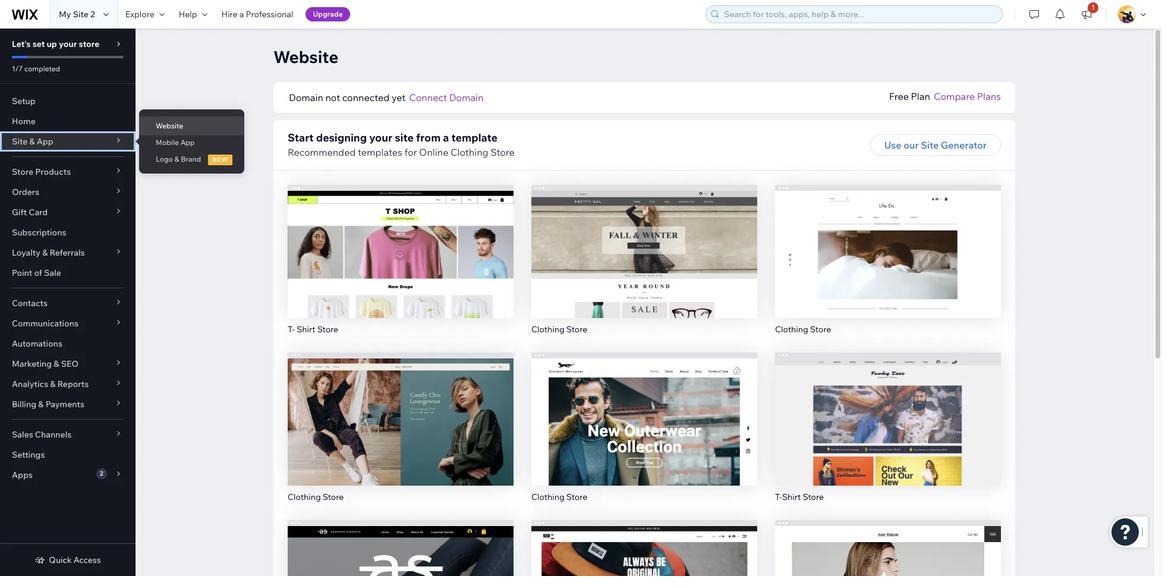 Task type: vqa. For each thing, say whether or not it's contained in the screenshot.
inbox
no



Task type: locate. For each thing, give the bounding box(es) containing it.
0 horizontal spatial app
[[37, 136, 53, 147]]

0 horizontal spatial domain
[[289, 92, 323, 103]]

analytics
[[12, 379, 48, 390]]

clothing inside start designing your site from a template recommended templates for online clothing store
[[451, 146, 489, 158]]

template
[[452, 131, 498, 145]]

& for logo
[[175, 155, 179, 164]]

0 horizontal spatial your
[[59, 39, 77, 49]]

& inside dropdown button
[[50, 379, 56, 390]]

& right logo on the left top
[[175, 155, 179, 164]]

marketing & seo
[[12, 359, 79, 369]]

1 horizontal spatial shirt
[[783, 492, 801, 502]]

1 vertical spatial t-
[[776, 492, 783, 502]]

1/7 completed
[[12, 64, 60, 73]]

t-shirt store
[[776, 492, 824, 502]]

0 horizontal spatial a
[[240, 9, 244, 20]]

t-
[[288, 324, 295, 335], [776, 492, 783, 502]]

0 vertical spatial website
[[274, 46, 339, 67]]

store
[[491, 146, 515, 158], [12, 167, 33, 177], [317, 324, 338, 335], [567, 324, 588, 335], [811, 324, 832, 335], [323, 492, 344, 502], [567, 492, 588, 502], [803, 492, 824, 502]]

connected
[[342, 92, 390, 103]]

1
[[1092, 4, 1095, 11]]

t- for t- shirt store
[[288, 324, 295, 335]]

domain right connect
[[449, 92, 484, 103]]

your inside the 'sidebar' element
[[59, 39, 77, 49]]

generator
[[941, 139, 987, 151]]

automations
[[12, 338, 62, 349]]

1 vertical spatial shirt
[[783, 492, 801, 502]]

& down home
[[29, 136, 35, 147]]

setup
[[12, 96, 36, 106]]

shirt for t-shirt store
[[783, 492, 801, 502]]

store products button
[[0, 162, 136, 182]]

edit
[[392, 236, 410, 248], [636, 236, 654, 248], [880, 236, 898, 248], [392, 404, 410, 416], [636, 404, 654, 416], [880, 404, 898, 416]]

a right from
[[443, 131, 449, 145]]

shirt
[[297, 324, 316, 335], [783, 492, 801, 502]]

site
[[395, 131, 414, 145]]

billing
[[12, 399, 36, 410]]

contacts button
[[0, 293, 136, 313]]

site right my
[[73, 9, 89, 20]]

& left reports
[[50, 379, 56, 390]]

0 horizontal spatial 2
[[90, 9, 95, 20]]

1 horizontal spatial a
[[443, 131, 449, 145]]

1 horizontal spatial 2
[[100, 470, 103, 478]]

1 horizontal spatial app
[[181, 138, 195, 147]]

0 horizontal spatial site
[[12, 136, 28, 147]]

0 horizontal spatial shirt
[[297, 324, 316, 335]]

Search for tools, apps, help & more... field
[[721, 6, 999, 23]]

apps
[[12, 470, 33, 481]]

domain left not
[[289, 92, 323, 103]]

settings
[[12, 450, 45, 460]]

card
[[29, 207, 48, 218]]

0 vertical spatial t-
[[288, 324, 295, 335]]

new
[[212, 156, 228, 164]]

app
[[37, 136, 53, 147], [181, 138, 195, 147]]

analytics & reports
[[12, 379, 89, 390]]

1 horizontal spatial domain
[[449, 92, 484, 103]]

your inside start designing your site from a template recommended templates for online clothing store
[[369, 131, 393, 145]]

1 vertical spatial your
[[369, 131, 393, 145]]

site down home
[[12, 136, 28, 147]]

1 vertical spatial 2
[[100, 470, 103, 478]]

1 horizontal spatial website
[[274, 46, 339, 67]]

website link
[[139, 116, 245, 136]]

let's set up your store
[[12, 39, 100, 49]]

site inside "button"
[[921, 139, 939, 151]]

point of sale link
[[0, 263, 136, 283]]

let's
[[12, 39, 31, 49]]

point of sale
[[12, 268, 61, 278]]

1 horizontal spatial your
[[369, 131, 393, 145]]

2 horizontal spatial site
[[921, 139, 939, 151]]

products
[[35, 167, 71, 177]]

site
[[73, 9, 89, 20], [12, 136, 28, 147], [921, 139, 939, 151]]

& right loyalty
[[42, 247, 48, 258]]

your up templates
[[369, 131, 393, 145]]

1 vertical spatial a
[[443, 131, 449, 145]]

yet
[[392, 92, 406, 103]]

billing & payments button
[[0, 394, 136, 415]]

app down website link
[[181, 138, 195, 147]]

plans
[[978, 90, 1002, 102]]

website up mobile
[[156, 121, 183, 130]]

for
[[405, 146, 417, 158]]

& right 'billing'
[[38, 399, 44, 410]]

recommended
[[288, 146, 356, 158]]

& for analytics
[[50, 379, 56, 390]]

site right our
[[921, 139, 939, 151]]

gift
[[12, 207, 27, 218]]

sales channels button
[[0, 425, 136, 445]]

& for billing
[[38, 399, 44, 410]]

start
[[288, 131, 314, 145]]

2
[[90, 9, 95, 20], [100, 470, 103, 478]]

subscriptions
[[12, 227, 66, 238]]

domain
[[289, 92, 323, 103], [449, 92, 484, 103]]

& left seo
[[54, 359, 59, 369]]

0 horizontal spatial website
[[156, 121, 183, 130]]

point
[[12, 268, 32, 278]]

edit button
[[376, 231, 426, 253], [620, 231, 670, 253], [864, 231, 914, 253], [376, 399, 426, 420], [620, 399, 670, 420], [864, 399, 914, 420]]

completed
[[24, 64, 60, 73]]

view
[[390, 261, 412, 273], [634, 261, 656, 273], [877, 261, 900, 273], [390, 429, 412, 440], [634, 429, 656, 440], [877, 429, 900, 440]]

0 vertical spatial shirt
[[297, 324, 316, 335]]

use
[[885, 139, 902, 151]]

setup link
[[0, 91, 136, 111]]

our
[[904, 139, 919, 151]]

shirt for t- shirt store
[[297, 324, 316, 335]]

hire a professional link
[[214, 0, 301, 29]]

clothing store
[[532, 324, 588, 335], [776, 324, 832, 335], [288, 492, 344, 502], [532, 492, 588, 502]]

& inside popup button
[[42, 247, 48, 258]]

website down upgrade button
[[274, 46, 339, 67]]

mobile
[[156, 138, 179, 147]]

a right hire
[[240, 9, 244, 20]]

2 right my
[[90, 9, 95, 20]]

your right up
[[59, 39, 77, 49]]

2 down settings link
[[100, 470, 103, 478]]

app down home link
[[37, 136, 53, 147]]

communications
[[12, 318, 79, 329]]

sales channels
[[12, 429, 72, 440]]

&
[[29, 136, 35, 147], [175, 155, 179, 164], [42, 247, 48, 258], [54, 359, 59, 369], [50, 379, 56, 390], [38, 399, 44, 410]]

& inside 'popup button'
[[38, 399, 44, 410]]

0 vertical spatial a
[[240, 9, 244, 20]]

site & app button
[[0, 131, 136, 152]]

seo
[[61, 359, 79, 369]]

0 vertical spatial your
[[59, 39, 77, 49]]

1 horizontal spatial t-
[[776, 492, 783, 502]]

site & app
[[12, 136, 53, 147]]

mobile app
[[156, 138, 195, 147]]

home link
[[0, 111, 136, 131]]

sidebar element
[[0, 29, 136, 576]]

start designing your site from a template recommended templates for online clothing store
[[288, 131, 515, 158]]

professional
[[246, 9, 293, 20]]

1/7
[[12, 64, 23, 73]]

upgrade
[[313, 10, 343, 18]]

gift card button
[[0, 202, 136, 222]]

0 horizontal spatial t-
[[288, 324, 295, 335]]



Task type: describe. For each thing, give the bounding box(es) containing it.
sale
[[44, 268, 61, 278]]

hire a professional
[[222, 9, 293, 20]]

2 inside the 'sidebar' element
[[100, 470, 103, 478]]

& for loyalty
[[42, 247, 48, 258]]

& for marketing
[[54, 359, 59, 369]]

a inside start designing your site from a template recommended templates for online clothing store
[[443, 131, 449, 145]]

analytics & reports button
[[0, 374, 136, 394]]

free plan compare plans
[[890, 90, 1002, 102]]

marketing
[[12, 359, 52, 369]]

app inside site & app dropdown button
[[37, 136, 53, 147]]

of
[[34, 268, 42, 278]]

from
[[416, 131, 441, 145]]

store inside dropdown button
[[12, 167, 33, 177]]

not
[[326, 92, 340, 103]]

0 vertical spatial 2
[[90, 9, 95, 20]]

set
[[33, 39, 45, 49]]

communications button
[[0, 313, 136, 334]]

mobile app link
[[139, 133, 245, 153]]

use our site generator button
[[871, 134, 1002, 156]]

gift card
[[12, 207, 48, 218]]

my
[[59, 9, 71, 20]]

channels
[[35, 429, 72, 440]]

sales
[[12, 429, 33, 440]]

access
[[74, 555, 101, 566]]

t- shirt store
[[288, 324, 338, 335]]

1 horizontal spatial site
[[73, 9, 89, 20]]

quick
[[49, 555, 72, 566]]

quick access
[[49, 555, 101, 566]]

up
[[47, 39, 57, 49]]

online
[[419, 146, 449, 158]]

loyalty & referrals
[[12, 247, 85, 258]]

t- for t-shirt store
[[776, 492, 783, 502]]

1 button
[[1074, 0, 1100, 29]]

logo & brand
[[156, 155, 201, 164]]

hire
[[222, 9, 238, 20]]

loyalty
[[12, 247, 40, 258]]

automations link
[[0, 334, 136, 354]]

domain not connected yet connect domain
[[289, 92, 484, 103]]

contacts
[[12, 298, 48, 309]]

reports
[[57, 379, 89, 390]]

loyalty & referrals button
[[0, 243, 136, 263]]

compare
[[934, 90, 975, 102]]

use our site generator
[[885, 139, 987, 151]]

quick access button
[[35, 555, 101, 566]]

help
[[179, 9, 197, 20]]

referrals
[[50, 247, 85, 258]]

brand
[[181, 155, 201, 164]]

logo
[[156, 155, 173, 164]]

connect
[[409, 92, 447, 103]]

plan
[[911, 90, 931, 102]]

templates
[[358, 146, 403, 158]]

connect domain button
[[409, 90, 484, 105]]

app inside mobile app link
[[181, 138, 195, 147]]

upgrade button
[[306, 7, 350, 21]]

1 vertical spatial website
[[156, 121, 183, 130]]

designing
[[316, 131, 367, 145]]

billing & payments
[[12, 399, 84, 410]]

marketing & seo button
[[0, 354, 136, 374]]

my site 2
[[59, 9, 95, 20]]

subscriptions link
[[0, 222, 136, 243]]

1 domain from the left
[[289, 92, 323, 103]]

store
[[79, 39, 100, 49]]

free
[[890, 90, 909, 102]]

site inside dropdown button
[[12, 136, 28, 147]]

help button
[[172, 0, 214, 29]]

2 domain from the left
[[449, 92, 484, 103]]

payments
[[46, 399, 84, 410]]

orders button
[[0, 182, 136, 202]]

store inside start designing your site from a template recommended templates for online clothing store
[[491, 146, 515, 158]]

explore
[[125, 9, 154, 20]]

& for site
[[29, 136, 35, 147]]

home
[[12, 116, 36, 127]]

compare plans button
[[934, 89, 1002, 103]]



